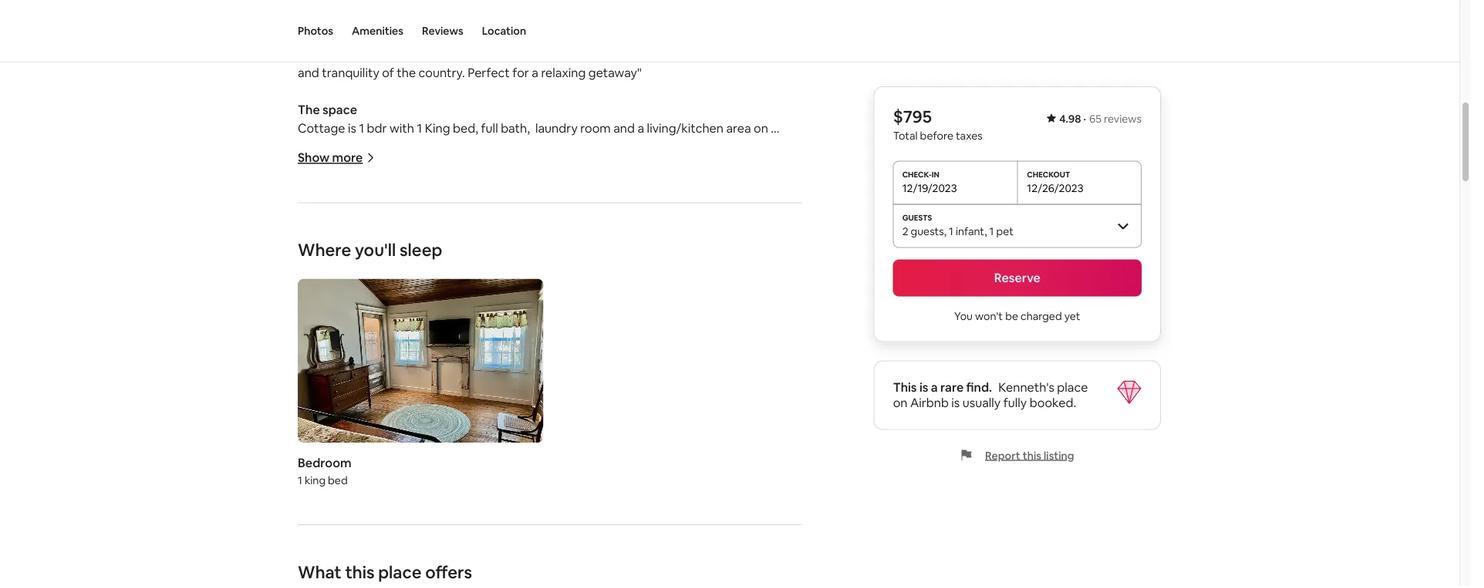 Task type: locate. For each thing, give the bounding box(es) containing it.
1 horizontal spatial on
[[754, 120, 768, 136]]

what this place offers
[[298, 561, 472, 583]]

bed,
[[453, 120, 478, 136]]

place
[[1057, 380, 1088, 395], [378, 561, 422, 583]]

place inside kenneth's place on airbnb is usually fully booked.
[[1057, 380, 1088, 395]]

place right kenneth's
[[1057, 380, 1088, 395]]

before
[[920, 128, 954, 142]]

reviews
[[422, 24, 464, 38]]

0 horizontal spatial of
[[382, 64, 394, 80]]

65
[[1090, 112, 1102, 126]]

on up local at left
[[583, 27, 597, 43]]

location
[[482, 24, 526, 38]]

guests
[[911, 224, 944, 238]]

where you'll sleep region
[[292, 239, 808, 494]]

1 horizontal spatial wooded
[[444, 194, 491, 210]]

enjoying
[[692, 46, 740, 62]]

1 , from the left
[[944, 224, 947, 238]]

0 horizontal spatial ,
[[944, 224, 947, 238]]

to left walk
[[600, 194, 613, 210]]

1 vertical spatial acreage
[[494, 194, 540, 210]]

0 vertical spatial cottage
[[298, 120, 345, 136]]

2 cottage from the top
[[298, 194, 345, 210]]

1 vertical spatial this
[[345, 561, 375, 583]]

0 horizontal spatial this
[[345, 561, 375, 583]]

1 vertical spatial to
[[600, 194, 613, 210]]

is inside kenneth's place on airbnb is usually fully booked.
[[952, 395, 960, 411]]

place left offers
[[378, 561, 422, 583]]

1 left king on the top of the page
[[417, 120, 422, 136]]

1 left pet
[[990, 224, 994, 238]]

cottage is surrounded by wooded acreage with trails to walk through and explore
[[298, 194, 759, 210]]

local
[[588, 46, 614, 62]]

0 vertical spatial to
[[346, 27, 358, 43]]

cottage
[[298, 120, 345, 136], [298, 194, 345, 210]]

this right what
[[345, 561, 375, 583]]

0 horizontal spatial on
[[583, 27, 597, 43]]

where you'll sleep
[[298, 239, 442, 261]]

"escape
[[298, 27, 343, 43]]

, left infant
[[944, 224, 947, 238]]

0 vertical spatial wooded
[[664, 27, 711, 43]]

retreat
[[496, 27, 535, 43]]

show more
[[298, 150, 363, 166]]

report
[[985, 449, 1021, 463]]

1 vertical spatial of
[[382, 64, 394, 80]]

1 left king
[[298, 474, 302, 488]]

this
[[1023, 449, 1042, 463], [345, 561, 375, 583]]

on inside the space cottage is 1 bdr with 1 king bed, full bath,  laundry room and a living/kitchen area on wooded acreage. it has ac/heat.
[[754, 120, 768, 136]]

to left one-
[[346, 27, 358, 43]]

cottage inside the space cottage is 1 bdr with 1 king bed, full bath,  laundry room and a living/kitchen area on wooded acreage. it has ac/heat.
[[298, 120, 345, 136]]

on left the airbnb
[[893, 395, 908, 411]]

wooded right by at the top of the page
[[444, 194, 491, 210]]

spot
[[559, 46, 585, 62]]

with left "trails"
[[543, 194, 568, 210]]

on right area
[[754, 120, 768, 136]]

1 vertical spatial with
[[543, 194, 568, 210]]

1 vertical spatial on
[[754, 120, 768, 136]]

wooded
[[664, 27, 711, 43], [298, 139, 345, 154], [444, 194, 491, 210]]

king
[[425, 120, 450, 136]]

with up "it"
[[390, 120, 414, 136]]

by
[[427, 194, 441, 210]]

report this listing button
[[961, 449, 1075, 463]]

with for 1
[[390, 120, 414, 136]]

1 cottage from the top
[[298, 120, 345, 136]]

infant
[[956, 224, 985, 238]]

and right "room" at the left top
[[614, 120, 635, 136]]

0 vertical spatial of
[[450, 46, 462, 62]]

through
[[644, 194, 689, 210]]

1 horizontal spatial place
[[1057, 380, 1088, 395]]

acreage.
[[348, 139, 397, 154]]

1 horizontal spatial of
[[450, 46, 462, 62]]

is down space
[[348, 120, 356, 136]]

to inside "escape to a one-of-a-kind vintage retreat nestled on a secluded wooded property. explore the natural beauty of the acreage and spot local wildlife while enjoying the peace and tranquility of the country. perfect for a relaxing getaway"
[[346, 27, 358, 43]]

acreage down the retreat
[[486, 46, 533, 62]]

photos
[[298, 24, 333, 38]]

natural
[[365, 46, 404, 62]]

is left usually
[[952, 395, 960, 411]]

acreage
[[486, 46, 533, 62], [494, 194, 540, 210]]

kind
[[424, 27, 448, 43]]

nestled
[[538, 27, 580, 43]]

0 vertical spatial with
[[390, 120, 414, 136]]

0 vertical spatial acreage
[[486, 46, 533, 62]]

has
[[410, 139, 430, 154]]

the
[[298, 101, 320, 117]]

show more button
[[298, 150, 375, 166]]

1 left bdr
[[359, 120, 364, 136]]

1 horizontal spatial to
[[600, 194, 613, 210]]

and down nestled
[[535, 46, 557, 62]]

laundry
[[535, 120, 578, 136]]

walk
[[615, 194, 641, 210]]

amenities
[[352, 24, 404, 38]]

2 horizontal spatial wooded
[[664, 27, 711, 43]]

cottage down show on the left of page
[[298, 194, 345, 210]]

relaxing
[[541, 64, 586, 80]]

0 horizontal spatial wooded
[[298, 139, 345, 154]]

bath,
[[501, 120, 530, 136]]

0 vertical spatial this
[[1023, 449, 1042, 463]]

with inside the space cottage is 1 bdr with 1 king bed, full bath,  laundry room and a living/kitchen area on wooded acreage. it has ac/heat.
[[390, 120, 414, 136]]

1
[[359, 120, 364, 136], [417, 120, 422, 136], [949, 224, 954, 238], [990, 224, 994, 238], [298, 474, 302, 488]]

1 horizontal spatial this
[[1023, 449, 1042, 463]]

this for report
[[1023, 449, 1042, 463]]

explore
[[298, 46, 340, 62]]

of down natural
[[382, 64, 394, 80]]

1 vertical spatial wooded
[[298, 139, 345, 154]]

0 horizontal spatial to
[[346, 27, 358, 43]]

the space cottage is 1 bdr with 1 king bed, full bath,  laundry room and a living/kitchen area on wooded acreage. it has ac/heat.
[[298, 101, 771, 154]]

a
[[361, 27, 367, 43], [600, 27, 607, 43], [532, 64, 539, 80], [638, 120, 644, 136], [931, 380, 938, 395]]

wildlife
[[617, 46, 657, 62]]

bedroom image
[[298, 279, 544, 443], [298, 279, 544, 443]]

2 guests , 1 infant , 1 pet
[[903, 224, 1014, 238]]

this for what
[[345, 561, 375, 583]]

for
[[513, 64, 529, 80]]

2 vertical spatial on
[[893, 395, 908, 411]]

it
[[399, 139, 407, 154]]

the down beauty
[[397, 64, 416, 80]]

"escape to a one-of-a-kind vintage retreat nestled on a secluded wooded property. explore the natural beauty of the acreage and spot local wildlife while enjoying the peace and tranquility of the country. perfect for a relaxing getaway"
[[298, 27, 802, 80]]

is left surrounded
[[348, 194, 356, 210]]

1 horizontal spatial with
[[543, 194, 568, 210]]

of up country.
[[450, 46, 462, 62]]

this left listing
[[1023, 449, 1042, 463]]

a left the living/kitchen
[[638, 120, 644, 136]]

0 vertical spatial on
[[583, 27, 597, 43]]

to
[[346, 27, 358, 43], [600, 194, 613, 210]]

this
[[893, 380, 917, 395]]

show
[[298, 150, 330, 166]]

, left pet
[[985, 224, 987, 238]]

1 vertical spatial cottage
[[298, 194, 345, 210]]

rare
[[941, 380, 964, 395]]

2 horizontal spatial on
[[893, 395, 908, 411]]

wooded up while
[[664, 27, 711, 43]]

a-
[[413, 27, 424, 43]]

0 vertical spatial place
[[1057, 380, 1088, 395]]

total
[[893, 128, 918, 142]]

1 horizontal spatial ,
[[985, 224, 987, 238]]

wooded down "the"
[[298, 139, 345, 154]]

·
[[1084, 112, 1087, 126]]

property.
[[714, 27, 766, 43]]

0 horizontal spatial place
[[378, 561, 422, 583]]

acreage left "trails"
[[494, 194, 540, 210]]

vintage
[[451, 27, 493, 43]]

bdr
[[367, 120, 387, 136]]

a up local at left
[[600, 27, 607, 43]]

0 horizontal spatial with
[[390, 120, 414, 136]]

king
[[305, 474, 326, 488]]

is
[[348, 120, 356, 136], [348, 194, 356, 210], [920, 380, 929, 395], [952, 395, 960, 411]]

cottage down "the"
[[298, 120, 345, 136]]



Task type: describe. For each thing, give the bounding box(es) containing it.
peace
[[764, 46, 799, 62]]

and left explore
[[692, 194, 713, 210]]

perfect
[[468, 64, 510, 80]]

usually
[[963, 395, 1001, 411]]

the down vintage
[[464, 46, 484, 62]]

booked.
[[1030, 395, 1077, 411]]

charged
[[1021, 309, 1062, 323]]

full
[[481, 120, 498, 136]]

acreage inside "escape to a one-of-a-kind vintage retreat nestled on a secluded wooded property. explore the natural beauty of the acreage and spot local wildlife while enjoying the peace and tranquility of the country. perfect for a relaxing getaway"
[[486, 46, 533, 62]]

one-
[[370, 27, 396, 43]]

1 left infant
[[949, 224, 954, 238]]

with for trails
[[543, 194, 568, 210]]

where
[[298, 239, 351, 261]]

tranquility
[[322, 64, 380, 80]]

while
[[659, 46, 689, 62]]

is inside the space cottage is 1 bdr with 1 king bed, full bath,  laundry room and a living/kitchen area on wooded acreage. it has ac/heat.
[[348, 120, 356, 136]]

airbnb
[[911, 395, 949, 411]]

explore
[[716, 194, 759, 210]]

amenities button
[[352, 0, 404, 62]]

ac/heat.
[[432, 139, 485, 154]]

bed
[[328, 474, 348, 488]]

a right for
[[532, 64, 539, 80]]

beauty
[[407, 46, 447, 62]]

be
[[1006, 309, 1019, 323]]

surrounded
[[359, 194, 425, 210]]

sleep
[[400, 239, 442, 261]]

reviews
[[1104, 112, 1142, 126]]

a left one-
[[361, 27, 367, 43]]

fully
[[1004, 395, 1027, 411]]

4.98
[[1060, 112, 1082, 126]]

and down explore at the left of the page
[[298, 64, 319, 80]]

a inside the space cottage is 1 bdr with 1 king bed, full bath,  laundry room and a living/kitchen area on wooded acreage. it has ac/heat.
[[638, 120, 644, 136]]

taxes
[[956, 128, 983, 142]]

reviews button
[[422, 0, 464, 62]]

2 vertical spatial wooded
[[444, 194, 491, 210]]

1 vertical spatial place
[[378, 561, 422, 583]]

kenneth's
[[999, 380, 1055, 395]]

reserve button
[[893, 260, 1142, 297]]

country.
[[419, 64, 465, 80]]

report this listing
[[985, 449, 1075, 463]]

location button
[[482, 0, 526, 62]]

living/kitchen
[[647, 120, 724, 136]]

the up tranquility
[[343, 46, 362, 62]]

$795
[[893, 106, 932, 128]]

12/26/2023
[[1027, 181, 1084, 195]]

wooded inside "escape to a one-of-a-kind vintage retreat nestled on a secluded wooded property. explore the natural beauty of the acreage and spot local wildlife while enjoying the peace and tranquility of the country. perfect for a relaxing getaway"
[[664, 27, 711, 43]]

12/19/2023
[[903, 181, 957, 195]]

photos button
[[298, 0, 333, 62]]

and inside the space cottage is 1 bdr with 1 king bed, full bath,  laundry room and a living/kitchen area on wooded acreage. it has ac/heat.
[[614, 120, 635, 136]]

kenneth's place on airbnb is usually fully booked.
[[893, 380, 1088, 411]]

find.
[[967, 380, 993, 395]]

secluded
[[609, 27, 661, 43]]

space
[[323, 101, 357, 117]]

$795 total before taxes
[[893, 106, 983, 142]]

this is a rare find.
[[893, 380, 993, 395]]

on inside kenneth's place on airbnb is usually fully booked.
[[893, 395, 908, 411]]

room
[[581, 120, 611, 136]]

listing
[[1044, 449, 1075, 463]]

wooded inside the space cottage is 1 bdr with 1 king bed, full bath,  laundry room and a living/kitchen area on wooded acreage. it has ac/heat.
[[298, 139, 345, 154]]

won't
[[975, 309, 1003, 323]]

2 , from the left
[[985, 224, 987, 238]]

is right this on the right of page
[[920, 380, 929, 395]]

on inside "escape to a one-of-a-kind vintage retreat nestled on a secluded wooded property. explore the natural beauty of the acreage and spot local wildlife while enjoying the peace and tranquility of the country. perfect for a relaxing getaway"
[[583, 27, 597, 43]]

reserve
[[994, 270, 1041, 286]]

bedroom
[[298, 455, 352, 471]]

1 inside bedroom 1 king bed
[[298, 474, 302, 488]]

you
[[955, 309, 973, 323]]

what
[[298, 561, 342, 583]]

yet
[[1065, 309, 1081, 323]]

you'll
[[355, 239, 396, 261]]

more
[[332, 150, 363, 166]]

you won't be charged yet
[[955, 309, 1081, 323]]

area
[[726, 120, 751, 136]]

trails
[[570, 194, 598, 210]]

4.98 · 65 reviews
[[1060, 112, 1142, 126]]

bedroom 1 king bed
[[298, 455, 352, 488]]

pet
[[997, 224, 1014, 238]]

offers
[[425, 561, 472, 583]]

of-
[[396, 27, 413, 43]]

a left rare
[[931, 380, 938, 395]]

getaway"
[[589, 64, 642, 80]]

the down the property.
[[742, 46, 761, 62]]



Task type: vqa. For each thing, say whether or not it's contained in the screenshot.
the many
no



